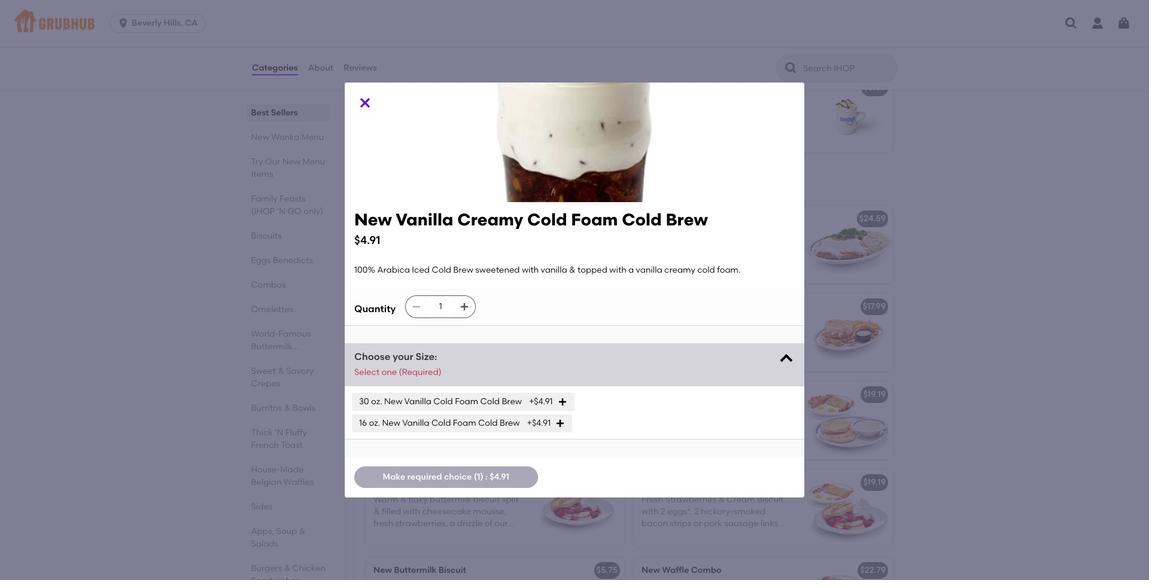 Task type: vqa. For each thing, say whether or not it's contained in the screenshot.
the rightmost onion
no



Task type: locate. For each thing, give the bounding box(es) containing it.
strawberries,
[[642, 24, 694, 34], [395, 519, 448, 529]]

eggs*, right gravy,
[[751, 419, 776, 429]]

biscuits
[[251, 231, 282, 241]]

drizzle down jr.
[[723, 124, 748, 134]]

sides
[[251, 502, 273, 512]]

hash down gravy,
[[736, 443, 756, 453]]

buttermilk inside warm & flaky buttermilk biscuit split & filled with cheesecake mousse, fresh strawberries, a drizzle of our old-fashioned syrup, whipped topping & powdered sugar.
[[430, 495, 471, 505]]

french
[[668, 12, 696, 22], [251, 441, 279, 451]]

1 vertical spatial contain
[[692, 455, 723, 466]]

0 vertical spatial smoked
[[642, 443, 674, 453]]

1 vertical spatial hickory-
[[701, 507, 734, 517]]

+$4.91 for 30 oz. new vanilla cold foam cold brew
[[529, 397, 553, 407]]

pork inside fresh strawberries & cream biscuit with 2 eggs*, 2 hickory-smoked bacon strips or pork sausage links & hash browns.
[[704, 519, 722, 529]]

1 horizontal spatial glitter
[[750, 136, 774, 146]]

french inside "thick 'n fluffy french toast"
[[251, 441, 279, 451]]

with inside sliced french toast with a side of strawberries, banana and chocolate dipping sauce.
[[721, 12, 738, 22]]

1 horizontal spatial browns.
[[758, 443, 789, 453]]

smoked up links
[[734, 507, 766, 517]]

0 vertical spatial buttermilk
[[251, 342, 293, 352]]

flavored down scrumdiddlyumptious strawberry hot chocolate
[[433, 100, 467, 110]]

2 scrumdiddlyumptious from the left
[[642, 83, 732, 93]]

feasts
[[280, 194, 306, 204]]

0 horizontal spatial topping,
[[411, 124, 445, 134]]

cold down battered
[[697, 265, 715, 275]]

biscuit inside new breakfast biscuit sandwich button
[[436, 390, 464, 400]]

0 vertical spatial biscuit
[[742, 407, 768, 417]]

iced up roast
[[412, 265, 430, 275]]

& up sandwiches
[[284, 564, 291, 574]]

0 horizontal spatial iced
[[412, 265, 430, 275]]

pancake,
[[480, 12, 518, 22]]

beef right braised
[[457, 319, 476, 329]]

100% arabica iced cold brew sweetened with vanilla & topped with a vanilla creamy cold foam.
[[374, 231, 506, 265], [354, 265, 741, 275]]

2 glitter from the left
[[750, 136, 774, 146]]

strips inside fresh strawberries & cream biscuit with 2 eggs*, 2 hickory-smoked bacon strips or pork sausage links & hash browns.
[[670, 519, 692, 529]]

items up family
[[251, 169, 274, 180]]

pot
[[394, 302, 408, 312]]

svg image inside the beverly hills, ca button
[[117, 17, 129, 29]]

1 horizontal spatial cold
[[697, 265, 715, 275]]

0 horizontal spatial strawberry
[[374, 112, 417, 122]]

glitter for jr.
[[750, 136, 774, 146]]

1 vertical spatial warm
[[374, 495, 398, 505]]

chicken
[[293, 564, 326, 574]]

fluffy
[[286, 428, 307, 438]]

sausage inside '1 wonka's perfectly purple pancake, 1 scrambled egg, 1 bacon strip and 1 sausage link'
[[374, 36, 408, 46]]

1 vertical spatial sausage
[[662, 431, 696, 441]]

smothered
[[642, 243, 686, 253]]

0 horizontal spatial may
[[642, 255, 660, 265]]

strawberries up fresh strawberries & cream biscuit with 2 eggs*, 2 hickory-smoked bacon strips or pork sausage links & hash browns.
[[686, 478, 739, 488]]

vanilla
[[439, 243, 465, 253], [400, 255, 426, 265], [541, 265, 567, 275], [636, 265, 662, 275]]

strips
[[704, 443, 726, 453], [670, 519, 692, 529]]

1 vertical spatial $4.91
[[354, 233, 380, 247]]

new inside new breakfast biscuit sandwich button
[[374, 390, 392, 400]]

30
[[359, 397, 369, 407]]

$4.91 inside the new vanilla creamy cold foam cold brew $4.91
[[354, 233, 380, 247]]

gold down jr.
[[730, 136, 748, 146]]

in
[[688, 243, 695, 253], [478, 319, 485, 329]]

buttermilk down powdered
[[394, 566, 437, 576]]

combos
[[251, 280, 286, 290]]

strawberries up cheesecake
[[418, 478, 471, 488]]

2 vertical spatial beef
[[374, 331, 392, 341]]

1 vertical spatial beef
[[457, 319, 476, 329]]

*gravy down served at the right
[[642, 455, 670, 466]]

1 strawberry from the left
[[466, 83, 511, 93]]

hickory- down gravy,
[[727, 431, 759, 441]]

2 vertical spatial sausage
[[724, 519, 759, 529]]

arabica down the new vanilla creamy cold foam cold brew
[[397, 231, 429, 241]]

oz. right the 16
[[369, 418, 380, 429]]

eggs*, inside fresh strawberries & cream biscuit with 2 eggs*, 2 hickory-smoked bacon strips or pork sausage links & hash browns.
[[667, 507, 692, 517]]

old-
[[374, 531, 392, 541]]

or
[[694, 519, 702, 529]]

beef inside a golden-battered beef steak smothered in hearty gravy.  *gravy may contain pork.
[[720, 231, 738, 241]]

cold inside 100% arabica iced cold brew sweetened with vanilla & topped with a vanilla creamy cold foam.
[[461, 255, 479, 265]]

1 vertical spatial gravy.
[[394, 331, 418, 341]]

0 horizontal spatial gold
[[461, 136, 480, 146]]

hot chocolate flavored with strawberry syrup, topped with whipped topping, a drizzle of chocolate sauce and gold glitter sugar. for strawberry
[[374, 100, 506, 159]]

topping, for jr.
[[679, 124, 713, 134]]

smoked down served at the right
[[642, 443, 674, 453]]

scrumdiddlyumptious jr. strawberry hot chocolate image
[[803, 75, 893, 153]]

new fresh strawberries & cream biscuit combo
[[642, 478, 840, 488]]

svg image
[[358, 96, 372, 110], [412, 302, 422, 312], [460, 302, 469, 312]]

gravy. inside tender slow-braised beef in a rich beef gravy.
[[394, 331, 418, 341]]

new for new wonka menu
[[251, 132, 270, 142]]

scrumdiddlyumptious strawberry hot chocolate image
[[535, 75, 625, 153]]

contain down links,
[[692, 455, 723, 466]]

new for new vanilla creamy cold foam cold brew $4.91
[[354, 210, 392, 230]]

creamy inside the new vanilla creamy cold foam cold brew $4.91
[[457, 210, 523, 230]]

drizzle down scrumdiddlyumptious strawberry hot chocolate
[[455, 124, 480, 134]]

new breakfast biscuit sandwich image
[[535, 382, 625, 460]]

warm inside warm & flaky buttermilk biscuit split & filled with cheesecake mousse, fresh strawberries, a drizzle of our old-fashioned syrup, whipped topping & powdered sugar.
[[374, 495, 398, 505]]

sausage down served at the right
[[662, 431, 696, 441]]

0 vertical spatial contain
[[662, 255, 693, 265]]

required
[[407, 472, 442, 482]]

0 horizontal spatial sauce
[[417, 136, 441, 146]]

0 horizontal spatial beef
[[374, 331, 392, 341]]

1 horizontal spatial sauce
[[685, 136, 709, 146]]

hickory- up or
[[701, 507, 734, 517]]

iced down the new vanilla creamy cold foam cold brew
[[431, 231, 449, 241]]

0 horizontal spatial sugar.
[[374, 148, 398, 159]]

beef down tender
[[374, 331, 392, 341]]

$19.19
[[863, 390, 886, 400], [863, 478, 886, 488]]

strawberries up or
[[665, 495, 717, 505]]

strawberries inside fresh strawberries & cream biscuit with 2 eggs*, 2 hickory-smoked bacon strips or pork sausage links & hash browns.
[[665, 495, 717, 505]]

0 vertical spatial bacon
[[444, 24, 471, 34]]

items
[[251, 169, 274, 180], [482, 178, 516, 193]]

2 topping, from the left
[[679, 124, 713, 134]]

crepes
[[251, 379, 281, 389]]

syrup, down scrumdiddlyumptious strawberry hot chocolate
[[419, 112, 443, 122]]

sugar. for scrumdiddlyumptious jr. strawberry hot chocolate
[[642, 148, 666, 159]]

bacon down purple
[[444, 24, 471, 34]]

hearty inside warm & flaky buttermilk biscuit served with hearty gravy, 2 eggs*, 2 pork sausage links, 2 hickory- smoked bacon strips & hash browns. *gravy may contain pork.
[[690, 419, 716, 429]]

$4.91
[[595, 214, 615, 224], [354, 233, 380, 247], [490, 472, 509, 482]]

flavored down jr.
[[702, 100, 735, 110]]

beverly hills, ca button
[[110, 14, 210, 33]]

1 horizontal spatial sugar.
[[459, 543, 484, 554]]

about button
[[307, 47, 334, 90]]

new chicken biscuit sandwich image
[[803, 294, 893, 372]]

of
[[766, 12, 774, 22], [482, 124, 490, 134], [750, 124, 758, 134], [485, 519, 493, 529]]

items up the new vanilla creamy cold foam cold brew
[[482, 178, 516, 193]]

scrumdiddlyumptious for scrumdiddlyumptious jr. strawberry hot chocolate
[[642, 83, 732, 93]]

buttermilk inside warm & flaky buttermilk biscuit served with hearty gravy, 2 eggs*, 2 pork sausage links, 2 hickory- smoked bacon strips & hash browns. *gravy may contain pork.
[[698, 407, 740, 417]]

glitter down "scrumdiddlyumptious jr. strawberry hot chocolate" at the top
[[750, 136, 774, 146]]

fresh for new fresh strawberries & cream biscuit
[[394, 478, 416, 488]]

pork. up new fresh strawberries & cream biscuit combo
[[725, 455, 745, 466]]

gravy. for hearty
[[725, 243, 750, 253]]

pork.
[[695, 255, 715, 265], [725, 455, 745, 466]]

creamy down the new vanilla creamy cold foam cold brew
[[428, 255, 459, 265]]

1 vertical spatial buttermilk
[[394, 566, 437, 576]]

1 vertical spatial eggs*,
[[667, 507, 692, 517]]

0 vertical spatial sausage
[[374, 36, 408, 46]]

in left the rich
[[478, 319, 485, 329]]

bowls
[[293, 403, 316, 414]]

'n left go
[[277, 207, 286, 217]]

1 horizontal spatial try our new menu items
[[364, 178, 516, 193]]

choice
[[444, 472, 472, 482]]

hot chocolate flavored with strawberry syrup, topped with whipped topping, a drizzle of chocolate sauce and gold glitter sugar. down scrumdiddlyumptious strawberry hot chocolate
[[374, 100, 506, 159]]

& right links
[[780, 519, 787, 529]]

1 horizontal spatial strawberries,
[[642, 24, 694, 34]]

creamy
[[428, 255, 459, 265], [664, 265, 695, 275]]

hearty inside a golden-battered beef steak smothered in hearty gravy.  *gravy may contain pork.
[[697, 243, 723, 253]]

pork. down battered
[[695, 255, 715, 265]]

1 $19.19 from the top
[[863, 390, 886, 400]]

1 horizontal spatial warm
[[642, 407, 666, 417]]

warm inside warm & flaky buttermilk biscuit served with hearty gravy, 2 eggs*, 2 pork sausage links, 2 hickory- smoked bacon strips & hash browns. *gravy may contain pork.
[[642, 407, 666, 417]]

1 horizontal spatial flaky
[[677, 407, 696, 417]]

strawberries, up dipping
[[642, 24, 694, 34]]

1 vertical spatial sweetened
[[475, 265, 520, 275]]

gold for jr.
[[730, 136, 748, 146]]

new buttermilk biscuit & gravy combo image
[[803, 382, 893, 460]]

svg image down reviews button on the top left of page
[[358, 96, 372, 110]]

Input item quantity number field
[[428, 296, 454, 318]]

fresh
[[394, 478, 416, 488], [662, 478, 684, 488], [642, 495, 663, 505]]

& up filled on the bottom left of page
[[400, 495, 407, 505]]

(required)
[[399, 367, 442, 378]]

1 horizontal spatial iced
[[431, 231, 449, 241]]

syrup, down "scrumdiddlyumptious jr. strawberry hot chocolate" at the top
[[687, 112, 711, 122]]

1 horizontal spatial strawberry
[[642, 112, 685, 122]]

2 horizontal spatial whipped
[[642, 124, 677, 134]]

scrumdiddlyumptious strawberry hot chocolate
[[374, 83, 574, 93]]

pork
[[642, 431, 660, 441], [704, 519, 722, 529]]

bacon inside warm & flaky buttermilk biscuit served with hearty gravy, 2 eggs*, 2 pork sausage links, 2 hickory- smoked bacon strips & hash browns. *gravy may contain pork.
[[676, 443, 702, 453]]

warm up filled on the bottom left of page
[[374, 495, 398, 505]]

hash inside fresh strawberries & cream biscuit with 2 eggs*, 2 hickory-smoked bacon strips or pork sausage links & hash browns.
[[642, 531, 661, 541]]

1 vertical spatial $19.19
[[863, 478, 886, 488]]

filled
[[382, 507, 401, 517]]

1 horizontal spatial flavored
[[702, 100, 735, 110]]

chocolate left $5.99
[[530, 83, 574, 93]]

0 vertical spatial hash
[[736, 443, 756, 453]]

sweetened down the new vanilla creamy cold foam cold brew $4.91 at the top of page
[[475, 265, 520, 275]]

house-made belgian waffles
[[251, 465, 314, 488]]

strips down links,
[[704, 443, 726, 453]]

0 vertical spatial $19.19
[[863, 390, 886, 400]]

1 horizontal spatial pork.
[[725, 455, 745, 466]]

1 horizontal spatial gravy.
[[725, 243, 750, 253]]

2 horizontal spatial sugar.
[[642, 148, 666, 159]]

1 vertical spatial pork.
[[725, 455, 745, 466]]

a inside tender slow-braised beef in a rich beef gravy.
[[487, 319, 493, 329]]

1 vertical spatial biscuit
[[473, 495, 500, 505]]

1 horizontal spatial chocolate
[[811, 83, 854, 93]]

0 horizontal spatial our
[[265, 157, 281, 167]]

strawberry
[[374, 112, 417, 122], [642, 112, 685, 122]]

of down the mousse,
[[485, 519, 493, 529]]

sausage inside fresh strawberries & cream biscuit with 2 eggs*, 2 hickory-smoked bacon strips or pork sausage links & hash browns.
[[724, 519, 759, 529]]

vanilla inside the new vanilla creamy cold foam cold brew $4.91
[[396, 210, 453, 230]]

0 vertical spatial try
[[251, 157, 263, 167]]

hot
[[513, 83, 528, 93], [794, 83, 809, 93], [374, 100, 388, 110], [642, 100, 656, 110]]

new wonka menu
[[251, 132, 324, 142]]

new country fried steak
[[642, 214, 744, 224]]

1 horizontal spatial smoked
[[734, 507, 766, 517]]

flaky inside warm & flaky buttermilk biscuit served with hearty gravy, 2 eggs*, 2 pork sausage links, 2 hickory- smoked bacon strips & hash browns. *gravy may contain pork.
[[677, 407, 696, 417]]

'n right thick
[[275, 428, 284, 438]]

1 vertical spatial in
[[478, 319, 485, 329]]

svg image right input item quantity number field
[[460, 302, 469, 312]]

and inside '1 wonka's perfectly purple pancake, 1 scrambled egg, 1 bacon strip and 1 sausage link'
[[492, 24, 508, 34]]

hickory- inside warm & flaky buttermilk biscuit served with hearty gravy, 2 eggs*, 2 pork sausage links, 2 hickory- smoked bacon strips & hash browns. *gravy may contain pork.
[[727, 431, 759, 441]]

pork inside warm & flaky buttermilk biscuit served with hearty gravy, 2 eggs*, 2 pork sausage links, 2 hickory- smoked bacon strips & hash browns. *gravy may contain pork.
[[642, 431, 660, 441]]

& left bowls
[[284, 403, 291, 414]]

vanilla down the new vanilla creamy cold foam cold brew
[[439, 243, 465, 253]]

strawberries, up fashioned
[[395, 519, 448, 529]]

& down pancakes
[[278, 366, 285, 377]]

1 gold from the left
[[461, 136, 480, 146]]

hot chocolate flavored with strawberry syrup, topped with whipped topping, a drizzle of chocolate sauce and gold glitter sugar. down jr.
[[642, 100, 774, 159]]

2 horizontal spatial bacon
[[676, 443, 702, 453]]

beef down steak
[[720, 231, 738, 241]]

pork down served at the right
[[642, 431, 660, 441]]

2 hot chocolate flavored with strawberry syrup, topped with whipped topping, a drizzle of chocolate sauce and gold glitter sugar. from the left
[[642, 100, 774, 159]]

2 horizontal spatial sausage
[[724, 519, 759, 529]]

sausage down scrambled
[[374, 36, 408, 46]]

1 vertical spatial may
[[672, 455, 690, 466]]

cold
[[527, 210, 567, 230], [622, 210, 662, 230], [459, 214, 479, 224], [506, 214, 526, 224], [451, 231, 470, 241], [432, 265, 451, 275], [434, 397, 453, 407], [480, 397, 500, 407], [432, 418, 451, 429], [478, 418, 498, 429]]

warm up served at the right
[[642, 407, 666, 417]]

browns. up new fresh strawberries & cream biscuit combo
[[758, 443, 789, 453]]

try our new menu items up the new vanilla creamy cold foam cold brew
[[364, 178, 516, 193]]

new waffle combo
[[642, 566, 722, 576]]

new
[[251, 132, 270, 142], [283, 157, 301, 167], [413, 178, 441, 193], [354, 210, 392, 230], [374, 214, 392, 224], [642, 214, 660, 224], [374, 302, 392, 312], [374, 390, 392, 400], [384, 397, 402, 407], [382, 418, 400, 429], [374, 478, 392, 488], [642, 478, 660, 488], [374, 566, 392, 576], [642, 566, 660, 576]]

creamy down smothered
[[664, 265, 695, 275]]

1 wonka's perfectly purple pancake, 1 scrambled egg, 1 bacon strip and 1 sausage link
[[374, 12, 523, 46]]

bacon left or
[[642, 519, 668, 529]]

1 strawberry from the left
[[374, 112, 417, 122]]

sweetened up pot
[[374, 243, 418, 253]]

new for new fresh strawberries & cream biscuit
[[374, 478, 392, 488]]

links
[[761, 519, 778, 529]]

family feasts (ihop 'n go only)
[[251, 194, 324, 217]]

biscuit inside warm & flaky buttermilk biscuit split & filled with cheesecake mousse, fresh strawberries, a drizzle of our old-fashioned syrup, whipped topping & powdered sugar.
[[473, 495, 500, 505]]

browns. inside fresh strawberries & cream biscuit with 2 eggs*, 2 hickory-smoked bacon strips or pork sausage links & hash browns.
[[663, 531, 695, 541]]

1 horizontal spatial eggs*,
[[751, 419, 776, 429]]

1 glitter from the left
[[482, 136, 506, 146]]

new inside the new vanilla creamy cold foam cold brew $4.91
[[354, 210, 392, 230]]

0 horizontal spatial *gravy
[[642, 455, 670, 466]]

pancakes
[[251, 354, 291, 365]]

1 horizontal spatial hot chocolate flavored with strawberry syrup, topped with whipped topping, a drizzle of chocolate sauce and gold glitter sugar.
[[642, 100, 774, 159]]

strawberry for scrumdiddlyumptious jr. strawberry hot chocolate
[[642, 112, 685, 122]]

sauce for strawberry
[[417, 136, 441, 146]]

sauce
[[417, 136, 441, 146], [685, 136, 709, 146]]

biscuit inside warm & flaky buttermilk biscuit served with hearty gravy, 2 eggs*, 2 pork sausage links, 2 hickory- smoked bacon strips & hash browns. *gravy may contain pork.
[[742, 407, 768, 417]]

topping, for strawberry
[[411, 124, 445, 134]]

1 horizontal spatial whipped
[[462, 531, 497, 541]]

gravy. inside a golden-battered beef steak smothered in hearty gravy.  *gravy may contain pork.
[[725, 243, 750, 253]]

scrumdiddlyumptious down link
[[374, 83, 464, 93]]

*gravy down steak
[[752, 243, 780, 253]]

2 flavored from the left
[[702, 100, 735, 110]]

sugar.
[[374, 148, 398, 159], [642, 148, 666, 159], [459, 543, 484, 554]]

1 vertical spatial oz.
[[369, 418, 380, 429]]

menu right wonka
[[302, 132, 324, 142]]

creamy for new vanilla creamy cold foam cold brew $4.91
[[457, 210, 523, 230]]

drizzle down the mousse,
[[457, 519, 483, 529]]

0 horizontal spatial chocolate
[[530, 83, 574, 93]]

0 vertical spatial iced
[[431, 231, 449, 241]]

foam. down steak
[[717, 265, 741, 275]]

1 horizontal spatial strips
[[704, 443, 726, 453]]

chocolate
[[530, 83, 574, 93], [811, 83, 854, 93]]

perfectly
[[414, 12, 450, 22]]

buttermilk up gravy,
[[698, 407, 740, 417]]

0 vertical spatial gravy.
[[725, 243, 750, 253]]

rich
[[495, 319, 510, 329]]

bacon
[[444, 24, 471, 34], [676, 443, 702, 453], [642, 519, 668, 529]]

1 horizontal spatial buttermilk
[[698, 407, 740, 417]]

gold for strawberry
[[461, 136, 480, 146]]

new buttermilk biscuit image
[[535, 558, 625, 581]]

0 horizontal spatial pork.
[[695, 255, 715, 265]]

0 horizontal spatial warm
[[374, 495, 398, 505]]

brew inside the new vanilla creamy cold foam cold brew $4.91
[[666, 210, 708, 230]]

gravy,
[[718, 419, 743, 429]]

foam. down the new vanilla creamy cold foam cold brew $4.91 at the top of page
[[481, 255, 505, 265]]

0 vertical spatial *gravy
[[752, 243, 780, 253]]

flaky
[[677, 407, 696, 417], [409, 495, 428, 505]]

biscuit up gravy,
[[742, 407, 768, 417]]

and inside sliced french toast with a side of strawberries, banana and chocolate dipping sauce.
[[730, 24, 746, 34]]

svg image right pot
[[412, 302, 422, 312]]

1 horizontal spatial creamy
[[664, 265, 695, 275]]

& left :
[[473, 478, 479, 488]]

1 horizontal spatial may
[[672, 455, 690, 466]]

new buttermilk biscuit
[[374, 566, 466, 576]]

foam inside the new vanilla creamy cold foam cold brew $4.91
[[571, 210, 618, 230]]

syrup, for jr.
[[687, 112, 711, 122]]

0 horizontal spatial buttermilk
[[251, 342, 293, 352]]

cream up links
[[749, 478, 778, 488]]

1 horizontal spatial topping,
[[679, 124, 713, 134]]

0 horizontal spatial strawberries,
[[395, 519, 448, 529]]

hickory- inside fresh strawberries & cream biscuit with 2 eggs*, 2 hickory-smoked bacon strips or pork sausage links & hash browns.
[[701, 507, 734, 517]]

new vanilla creamy cold foam cold brew image
[[535, 206, 625, 284]]

sugar. for scrumdiddlyumptious strawberry hot chocolate
[[374, 148, 398, 159]]

ca
[[185, 18, 198, 28]]

new for new buttermilk biscuit
[[374, 566, 392, 576]]

in down battered
[[688, 243, 695, 253]]

0 horizontal spatial in
[[478, 319, 485, 329]]

strips left or
[[670, 519, 692, 529]]

0 vertical spatial pork.
[[695, 255, 715, 265]]

eggs*, inside warm & flaky buttermilk biscuit served with hearty gravy, 2 eggs*, 2 pork sausage links, 2 hickory- smoked bacon strips & hash browns. *gravy may contain pork.
[[751, 419, 776, 429]]

2 gold from the left
[[730, 136, 748, 146]]

1 sauce from the left
[[417, 136, 441, 146]]

arabica up pot
[[377, 265, 410, 275]]

0 vertical spatial pork
[[642, 431, 660, 441]]

1 horizontal spatial creamy
[[457, 210, 523, 230]]

syrup,
[[419, 112, 443, 122], [687, 112, 711, 122], [436, 531, 460, 541]]

strawberry down "1 wonka's perfectly purple pancake, 1 scrambled egg, 1 bacon strip and 1 sausage link" button
[[466, 83, 511, 93]]

cream down new fresh strawberries & cream biscuit combo
[[727, 495, 755, 505]]

2 $19.19 from the top
[[863, 478, 886, 488]]

menu down new wonka menu
[[303, 157, 325, 167]]

bacon down links,
[[676, 443, 702, 453]]

oz. for 16
[[369, 418, 380, 429]]

1 flavored from the left
[[433, 100, 467, 110]]

2 strawberry from the left
[[642, 112, 685, 122]]

drizzle inside warm & flaky buttermilk biscuit split & filled with cheesecake mousse, fresh strawberries, a drizzle of our old-fashioned syrup, whipped topping & powdered sugar.
[[457, 519, 483, 529]]

benedicts
[[273, 256, 313, 266]]

1 right pancake,
[[520, 12, 523, 22]]

split
[[502, 495, 519, 505]]

with inside warm & flaky buttermilk biscuit split & filled with cheesecake mousse, fresh strawberries, a drizzle of our old-fashioned syrup, whipped topping & powdered sugar.
[[403, 507, 420, 517]]

sausage inside warm & flaky buttermilk biscuit served with hearty gravy, 2 eggs*, 2 pork sausage links, 2 hickory- smoked bacon strips & hash browns. *gravy may contain pork.
[[662, 431, 696, 441]]

sausage
[[374, 36, 408, 46], [662, 431, 696, 441], [724, 519, 759, 529]]

1 hot chocolate flavored with strawberry syrup, topped with whipped topping, a drizzle of chocolate sauce and gold glitter sugar. from the left
[[374, 100, 506, 159]]

1 topping, from the left
[[411, 124, 445, 134]]

pork. inside a golden-battered beef steak smothered in hearty gravy.  *gravy may contain pork.
[[695, 255, 715, 265]]

30 oz. new vanilla cold foam cold brew
[[359, 397, 522, 407]]

1
[[374, 12, 377, 22], [520, 12, 523, 22], [439, 24, 442, 34], [510, 24, 514, 34]]

& inside world-famous buttermilk pancakes sweet & savory crepes
[[278, 366, 285, 377]]

fresh for new fresh strawberries & cream biscuit combo
[[662, 478, 684, 488]]

flaky inside warm & flaky buttermilk biscuit split & filled with cheesecake mousse, fresh strawberries, a drizzle of our old-fashioned syrup, whipped topping & powdered sugar.
[[409, 495, 428, 505]]

1 vertical spatial pork
[[704, 519, 722, 529]]

gravy. for beef
[[394, 331, 418, 341]]

0 vertical spatial oz.
[[371, 397, 382, 407]]

browns. down or
[[663, 531, 695, 541]]

cold down the new vanilla creamy cold foam cold brew
[[461, 255, 479, 265]]

gravy. down steak
[[725, 243, 750, 253]]

0 vertical spatial french
[[668, 12, 696, 22]]

pork right or
[[704, 519, 722, 529]]

scrumdiddlyumptious down sauce.
[[642, 83, 732, 93]]

whipped
[[374, 124, 409, 134], [642, 124, 677, 134], [462, 531, 497, 541]]

try inside 'try our new menu items'
[[251, 157, 263, 167]]

0 vertical spatial our
[[265, 157, 281, 167]]

scrumdiddlyumptious jr. strawberry hot chocolate
[[642, 83, 854, 93]]

new pot roast image
[[535, 294, 625, 372]]

buttermilk inside world-famous buttermilk pancakes sweet & savory crepes
[[251, 342, 293, 352]]

1 horizontal spatial beef
[[457, 319, 476, 329]]

syrup, for strawberry
[[419, 112, 443, 122]]

smoked inside warm & flaky buttermilk biscuit served with hearty gravy, 2 eggs*, 2 pork sausage links, 2 hickory- smoked bacon strips & hash browns. *gravy may contain pork.
[[642, 443, 674, 453]]

creamy
[[457, 210, 523, 230], [424, 214, 457, 224]]

1 horizontal spatial pork
[[704, 519, 722, 529]]

1 vertical spatial hearty
[[690, 419, 716, 429]]

1 scrumdiddlyumptious from the left
[[374, 83, 464, 93]]

0 horizontal spatial creamy
[[424, 214, 457, 224]]

combo
[[809, 478, 840, 488], [691, 566, 722, 576]]

0 horizontal spatial strawberry
[[466, 83, 511, 93]]

oz. for 30
[[371, 397, 382, 407]]

0 vertical spatial +$4.91
[[529, 397, 553, 407]]

drizzle for strawberry
[[455, 124, 480, 134]]

1 vertical spatial strips
[[670, 519, 692, 529]]

biscuit inside fresh strawberries & cream biscuit with 2 eggs*, 2 hickory-smoked bacon strips or pork sausage links & hash browns.
[[757, 495, 784, 505]]

our
[[265, 157, 281, 167], [386, 178, 410, 193]]

battered
[[682, 231, 718, 241]]

a
[[740, 12, 746, 22], [447, 124, 453, 134], [715, 124, 721, 134], [393, 255, 398, 265], [629, 265, 634, 275], [487, 319, 493, 329], [450, 519, 455, 529]]

topped down the new vanilla creamy cold foam cold brew
[[476, 243, 506, 253]]

our inside 'try our new menu items'
[[265, 157, 281, 167]]

svg image
[[1064, 16, 1079, 31], [1117, 16, 1131, 31], [117, 17, 129, 29], [778, 351, 795, 368], [558, 397, 567, 407], [556, 419, 565, 429]]

egg,
[[419, 24, 437, 34]]

$19.19 for new fresh strawberries & cream biscuit
[[863, 478, 886, 488]]

0 horizontal spatial glitter
[[482, 136, 506, 146]]

contain down smothered
[[662, 255, 693, 265]]

0 vertical spatial 100%
[[374, 231, 395, 241]]

new for new breakfast biscuit sandwich
[[374, 390, 392, 400]]

0 horizontal spatial whipped
[[374, 124, 409, 134]]

willy's jr. french toast dippers image
[[803, 0, 893, 65]]

tender slow-braised beef in a rich beef gravy.
[[374, 319, 510, 341]]

2 sauce from the left
[[685, 136, 709, 146]]



Task type: describe. For each thing, give the bounding box(es) containing it.
drizzle for jr.
[[723, 124, 748, 134]]

waffle
[[662, 566, 689, 576]]

glitter for strawberry
[[482, 136, 506, 146]]

strips inside warm & flaky buttermilk biscuit served with hearty gravy, 2 eggs*, 2 pork sausage links, 2 hickory- smoked bacon strips & hash browns. *gravy may contain pork.
[[704, 443, 726, 453]]

$17.99
[[863, 302, 886, 312]]

world-
[[251, 329, 279, 339]]

sliced french toast with a side of strawberries, banana and chocolate dipping sauce. button
[[635, 0, 893, 65]]

1 horizontal spatial svg image
[[412, 302, 422, 312]]

hot chocolate flavored with strawberry syrup, topped with whipped topping, a drizzle of chocolate sauce and gold glitter sugar. for jr.
[[642, 100, 774, 159]]

braised
[[425, 319, 455, 329]]

house-
[[251, 465, 281, 475]]

buttermilk for links,
[[698, 407, 740, 417]]

0 vertical spatial menu
[[302, 132, 324, 142]]

new waffle combo image
[[803, 558, 893, 581]]

choose your size: select one (required)
[[354, 351, 442, 378]]

fried
[[697, 214, 718, 224]]

$19.19 for new breakfast biscuit sandwich
[[863, 390, 886, 400]]

warm for warm & flaky buttermilk biscuit split & filled with cheesecake mousse, fresh strawberries, a drizzle of our old-fashioned syrup, whipped topping & powdered sugar.
[[374, 495, 398, 505]]

in inside a golden-battered beef steak smothered in hearty gravy.  *gravy may contain pork.
[[688, 243, 695, 253]]

2 chocolate from the left
[[811, 83, 854, 93]]

whipped inside warm & flaky buttermilk biscuit split & filled with cheesecake mousse, fresh strawberries, a drizzle of our old-fashioned syrup, whipped topping & powdered sugar.
[[462, 531, 497, 541]]

scrumdiddlyumptious for scrumdiddlyumptious strawberry hot chocolate
[[374, 83, 464, 93]]

& up served at the right
[[668, 407, 675, 417]]

only)
[[304, 207, 324, 217]]

savory
[[287, 366, 314, 377]]

2 horizontal spatial svg image
[[460, 302, 469, 312]]

new breakfast biscuit sandwich
[[374, 390, 506, 400]]

browns. inside warm & flaky buttermilk biscuit served with hearty gravy, 2 eggs*, 2 pork sausage links, 2 hickory- smoked bacon strips & hash browns. *gravy may contain pork.
[[758, 443, 789, 453]]

with inside fresh strawberries & cream biscuit with 2 eggs*, 2 hickory-smoked bacon strips or pork sausage links & hash browns.
[[642, 507, 659, 517]]

(1)
[[474, 472, 483, 482]]

beverly
[[132, 18, 162, 28]]

sausage for with
[[662, 431, 696, 441]]

smoked inside fresh strawberries & cream biscuit with 2 eggs*, 2 hickory-smoked bacon strips or pork sausage links & hash browns.
[[734, 507, 766, 517]]

+$4.91 for 16 oz. new vanilla cold foam cold brew
[[527, 418, 551, 429]]

categories
[[252, 63, 298, 73]]

0 horizontal spatial items
[[251, 169, 274, 180]]

1 chocolate from the left
[[530, 83, 574, 93]]

family
[[251, 194, 278, 204]]

our
[[495, 519, 508, 529]]

100% arabica iced cold brew sweetened with vanilla & topped with a vanilla creamy cold foam. down the new vanilla creamy cold foam cold brew
[[374, 231, 506, 265]]

$3.60
[[864, 83, 886, 93]]

biscuit for eggs*,
[[742, 407, 768, 417]]

0 horizontal spatial svg image
[[358, 96, 372, 110]]

reviews
[[344, 63, 377, 73]]

& down gravy,
[[728, 443, 734, 453]]

main navigation navigation
[[0, 0, 1149, 47]]

1 right egg,
[[439, 24, 442, 34]]

link
[[410, 36, 424, 46]]

wonka's
[[379, 12, 412, 22]]

jr.
[[734, 83, 744, 93]]

sugar. inside warm & flaky buttermilk biscuit split & filled with cheesecake mousse, fresh strawberries, a drizzle of our old-fashioned syrup, whipped topping & powdered sugar.
[[459, 543, 484, 554]]

burritos
[[251, 403, 282, 414]]

1 left wonka's
[[374, 12, 377, 22]]

whipped for scrumdiddlyumptious strawberry hot chocolate
[[374, 124, 409, 134]]

& down new fresh strawberries & cream biscuit combo
[[719, 495, 725, 505]]

100% arabica iced cold brew sweetened with vanilla & topped with a vanilla creamy cold foam. down the new vanilla creamy cold foam cold brew $4.91 at the top of page
[[354, 265, 741, 275]]

sauce for jr.
[[685, 136, 709, 146]]

1 horizontal spatial buttermilk
[[394, 566, 437, 576]]

1 wonka's perfectly purple pancake, 1 scrambled egg, 1 bacon strip and 1 sausage link button
[[366, 0, 625, 65]]

new for new pot roast
[[374, 302, 392, 312]]

1 vertical spatial menu
[[303, 157, 325, 167]]

& down the new vanilla creamy cold foam cold brew
[[467, 243, 474, 253]]

strawberries for new fresh strawberries & cream biscuit combo
[[686, 478, 739, 488]]

0 horizontal spatial combo
[[691, 566, 722, 576]]

french inside sliced french toast with a side of strawberries, banana and chocolate dipping sauce.
[[668, 12, 696, 22]]

1 down pancake,
[[510, 24, 514, 34]]

famous
[[279, 329, 311, 339]]

new fresh strawberries & cream biscuit
[[374, 478, 539, 488]]

breakfast
[[394, 390, 434, 400]]

hash inside warm & flaky buttermilk biscuit served with hearty gravy, 2 eggs*, 2 pork sausage links, 2 hickory- smoked bacon strips & hash browns. *gravy may contain pork.
[[736, 443, 756, 453]]

sellers
[[271, 108, 298, 118]]

warm for warm & flaky buttermilk biscuit served with hearty gravy, 2 eggs*, 2 pork sausage links, 2 hickory- smoked bacon strips & hash browns. *gravy may contain pork.
[[642, 407, 666, 417]]

made
[[281, 465, 304, 475]]

2 horizontal spatial $4.91
[[595, 214, 615, 224]]

topped down jr.
[[713, 112, 743, 122]]

of inside warm & flaky buttermilk biscuit split & filled with cheesecake mousse, fresh strawberries, a drizzle of our old-fashioned syrup, whipped topping & powdered sugar.
[[485, 519, 493, 529]]

topped down scrumdiddlyumptious strawberry hot chocolate
[[445, 112, 475, 122]]

cheesecake
[[422, 507, 471, 517]]

new fresh strawberries & cream biscuit image
[[535, 470, 625, 548]]

powdered
[[416, 543, 457, 554]]

steak
[[720, 214, 744, 224]]

flavored for strawberry
[[433, 100, 467, 110]]

sausage for scrambled
[[374, 36, 408, 46]]

1 horizontal spatial combo
[[809, 478, 840, 488]]

Search IHOP search field
[[802, 63, 894, 74]]

of down scrumdiddlyumptious strawberry hot chocolate
[[482, 124, 490, 134]]

best
[[251, 108, 269, 118]]

burgers
[[251, 564, 282, 574]]

slow-
[[403, 319, 425, 329]]

new vanilla creamy cold foam cold brew
[[374, 214, 548, 224]]

vanilla up roast
[[400, 255, 426, 265]]

topping
[[374, 543, 406, 554]]

100% inside 100% arabica iced cold brew sweetened with vanilla & topped with a vanilla creamy cold foam.
[[374, 231, 395, 241]]

(ihop
[[251, 207, 275, 217]]

warm & flaky buttermilk biscuit served with hearty gravy, 2 eggs*, 2 pork sausage links, 2 hickory- smoked bacon strips & hash browns. *gravy may contain pork.
[[642, 407, 789, 466]]

contain inside a golden-battered beef steak smothered in hearty gravy.  *gravy may contain pork.
[[662, 255, 693, 265]]

strip
[[473, 24, 490, 34]]

fresh inside fresh strawberries & cream biscuit with 2 eggs*, 2 hickory-smoked bacon strips or pork sausage links & hash browns.
[[642, 495, 663, 505]]

golden-
[[650, 231, 682, 241]]

a inside warm & flaky buttermilk biscuit split & filled with cheesecake mousse, fresh strawberries, a drizzle of our old-fashioned syrup, whipped topping & powdered sugar.
[[450, 519, 455, 529]]

sliced
[[642, 12, 666, 22]]

omelettes
[[251, 305, 294, 315]]

a
[[642, 231, 648, 241]]

creamy for new vanilla creamy cold foam cold brew
[[424, 214, 457, 224]]

+
[[615, 214, 620, 224]]

cold inside 100% arabica iced cold brew sweetened with vanilla & topped with a vanilla creamy cold foam.
[[451, 231, 470, 241]]

soup
[[277, 527, 297, 537]]

quantity
[[354, 303, 396, 315]]

make required choice (1) : $4.91
[[383, 472, 509, 482]]

fashioned
[[392, 531, 434, 541]]

one
[[382, 367, 397, 378]]

& up fresh
[[374, 507, 380, 517]]

new for new waffle combo
[[642, 566, 660, 576]]

jr. magical breakfast medley image
[[535, 0, 625, 65]]

beef for in
[[457, 319, 476, 329]]

wonka
[[272, 132, 300, 142]]

flaky for filled
[[409, 495, 428, 505]]

creamy inside 100% arabica iced cold brew sweetened with vanilla & topped with a vanilla creamy cold foam.
[[428, 255, 459, 265]]

bacon inside fresh strawberries & cream biscuit with 2 eggs*, 2 hickory-smoked bacon strips or pork sausage links & hash browns.
[[642, 519, 668, 529]]

topped inside 100% arabica iced cold brew sweetened with vanilla & topped with a vanilla creamy cold foam.
[[476, 243, 506, 253]]

vanilla down the new vanilla creamy cold foam cold brew $4.91 at the top of page
[[541, 265, 567, 275]]

'n inside family feasts (ihop 'n go only)
[[277, 207, 286, 217]]

& up fresh strawberries & cream biscuit with 2 eggs*, 2 hickory-smoked bacon strips or pork sausage links & hash browns.
[[741, 478, 747, 488]]

biscuit for mousse,
[[473, 495, 500, 505]]

2 vertical spatial menu
[[444, 178, 479, 193]]

steak
[[740, 231, 762, 241]]

new for new vanilla creamy cold foam cold brew
[[374, 214, 392, 224]]

hearty for flaky
[[690, 419, 716, 429]]

chocolate inside sliced french toast with a side of strawberries, banana and chocolate dipping sauce.
[[748, 24, 790, 34]]

toast
[[698, 12, 719, 22]]

arabica inside 100% arabica iced cold brew sweetened with vanilla & topped with a vanilla creamy cold foam.
[[397, 231, 429, 241]]

select
[[354, 367, 380, 378]]

with inside warm & flaky buttermilk biscuit served with hearty gravy, 2 eggs*, 2 pork sausage links, 2 hickory- smoked bacon strips & hash browns. *gravy may contain pork.
[[671, 419, 688, 429]]

strawberry for scrumdiddlyumptious strawberry hot chocolate
[[374, 112, 417, 122]]

categories button
[[251, 47, 299, 90]]

& inside burgers & chicken sandwiches
[[284, 564, 291, 574]]

1 vertical spatial 100%
[[354, 265, 375, 275]]

$5.75
[[597, 566, 618, 576]]

pork. inside warm & flaky buttermilk biscuit served with hearty gravy, 2 eggs*, 2 pork sausage links, 2 hickory- smoked bacon strips & hash browns. *gravy may contain pork.
[[725, 455, 745, 466]]

0 horizontal spatial try our new menu items
[[251, 157, 325, 180]]

1 vertical spatial try
[[364, 178, 383, 193]]

apps,
[[251, 527, 275, 537]]

scrambled
[[374, 24, 417, 34]]

tender
[[374, 319, 401, 329]]

new breakfast biscuit sandwich button
[[366, 382, 625, 460]]

choose
[[354, 351, 390, 363]]

& down the new vanilla creamy cold foam cold brew $4.91 at the top of page
[[569, 265, 576, 275]]

strawberries, inside sliced french toast with a side of strawberries, banana and chocolate dipping sauce.
[[642, 24, 694, 34]]

your
[[393, 351, 413, 363]]

hearty for battered
[[697, 243, 723, 253]]

strawberries, inside warm & flaky buttermilk biscuit split & filled with cheesecake mousse, fresh strawberries, a drizzle of our old-fashioned syrup, whipped topping & powdered sugar.
[[395, 519, 448, 529]]

*gravy inside warm & flaky buttermilk biscuit served with hearty gravy, 2 eggs*, 2 pork sausage links, 2 hickory- smoked bacon strips & hash browns. *gravy may contain pork.
[[642, 455, 670, 466]]

purple
[[452, 12, 478, 22]]

may inside warm & flaky buttermilk biscuit served with hearty gravy, 2 eggs*, 2 pork sausage links, 2 hickory- smoked bacon strips & hash browns. *gravy may contain pork.
[[672, 455, 690, 466]]

beef for steak
[[720, 231, 738, 241]]

new country fried steak image
[[803, 206, 893, 284]]

banana
[[696, 24, 728, 34]]

new vanilla creamy cold foam cold brew $4.91
[[354, 210, 708, 247]]

side
[[748, 12, 764, 22]]

cream for new fresh strawberries & cream biscuit combo
[[749, 478, 778, 488]]

contain inside warm & flaky buttermilk biscuit served with hearty gravy, 2 eggs*, 2 pork sausage links, 2 hickory- smoked bacon strips & hash browns. *gravy may contain pork.
[[692, 455, 723, 466]]

sandwich
[[466, 390, 506, 400]]

fresh strawberries & cream biscuit with 2 eggs*, 2 hickory-smoked bacon strips or pork sausage links & hash browns.
[[642, 495, 787, 541]]

:
[[485, 472, 488, 482]]

1 horizontal spatial $4.91
[[490, 472, 509, 482]]

sliced french toast with a side of strawberries, banana and chocolate dipping sauce.
[[642, 12, 790, 46]]

of inside sliced french toast with a side of strawberries, banana and chocolate dipping sauce.
[[766, 12, 774, 22]]

search icon image
[[784, 61, 799, 75]]

a golden-battered beef steak smothered in hearty gravy.  *gravy may contain pork.
[[642, 231, 780, 265]]

sauce.
[[675, 36, 702, 46]]

1 horizontal spatial items
[[482, 178, 516, 193]]

of down "scrumdiddlyumptious jr. strawberry hot chocolate" at the top
[[750, 124, 758, 134]]

eggs
[[251, 256, 271, 266]]

strawberries for new fresh strawberries & cream biscuit
[[418, 478, 471, 488]]

links,
[[698, 431, 718, 441]]

mousse,
[[473, 507, 507, 517]]

buttermilk for drizzle
[[430, 495, 471, 505]]

1 vertical spatial iced
[[412, 265, 430, 275]]

2 strawberry from the left
[[746, 83, 792, 93]]

1 vertical spatial arabica
[[377, 265, 410, 275]]

16
[[359, 418, 367, 429]]

sweetened inside 100% arabica iced cold brew sweetened with vanilla & topped with a vanilla creamy cold foam.
[[374, 243, 418, 253]]

thick
[[251, 428, 273, 438]]

flavored for jr.
[[702, 100, 735, 110]]

a inside sliced french toast with a side of strawberries, banana and chocolate dipping sauce.
[[740, 12, 746, 22]]

0 horizontal spatial foam.
[[481, 255, 505, 265]]

& down fashioned
[[408, 543, 414, 554]]

flaky for hearty
[[677, 407, 696, 417]]

may inside a golden-battered beef steak smothered in hearty gravy.  *gravy may contain pork.
[[642, 255, 660, 265]]

whipped for scrumdiddlyumptious jr. strawberry hot chocolate
[[642, 124, 677, 134]]

new fresh strawberries & cream biscuit combo image
[[803, 470, 893, 548]]

go
[[288, 207, 302, 217]]

cream for new fresh strawberries & cream biscuit
[[481, 478, 509, 488]]

*gravy inside a golden-battered beef steak smothered in hearty gravy.  *gravy may contain pork.
[[752, 243, 780, 253]]

& inside apps, soup & salads
[[299, 527, 306, 537]]

1 horizontal spatial foam.
[[717, 265, 741, 275]]

dipping
[[642, 36, 673, 46]]

world-famous buttermilk pancakes sweet & savory crepes
[[251, 329, 314, 389]]

cream inside fresh strawberries & cream biscuit with 2 eggs*, 2 hickory-smoked bacon strips or pork sausage links & hash browns.
[[727, 495, 755, 505]]

'n inside "thick 'n fluffy french toast"
[[275, 428, 284, 438]]

warm & flaky buttermilk biscuit split & filled with cheesecake mousse, fresh strawberries, a drizzle of our old-fashioned syrup, whipped topping & powdered sugar.
[[374, 495, 519, 554]]

beverly hills, ca
[[132, 18, 198, 28]]

roast
[[410, 302, 434, 312]]

in inside tender slow-braised beef in a rich beef gravy.
[[478, 319, 485, 329]]

bacon inside '1 wonka's perfectly purple pancake, 1 scrambled egg, 1 bacon strip and 1 sausage link'
[[444, 24, 471, 34]]

new for new country fried steak
[[642, 214, 660, 224]]

new for new fresh strawberries & cream biscuit combo
[[642, 478, 660, 488]]

$5.99
[[597, 83, 618, 93]]

served
[[642, 419, 669, 429]]

$4.91 +
[[595, 214, 620, 224]]

syrup, inside warm & flaky buttermilk biscuit split & filled with cheesecake mousse, fresh strawberries, a drizzle of our old-fashioned syrup, whipped topping & powdered sugar.
[[436, 531, 460, 541]]

topped down $4.91 + at the right top
[[578, 265, 608, 275]]

vanilla down smothered
[[636, 265, 662, 275]]

1 vertical spatial our
[[386, 178, 410, 193]]



